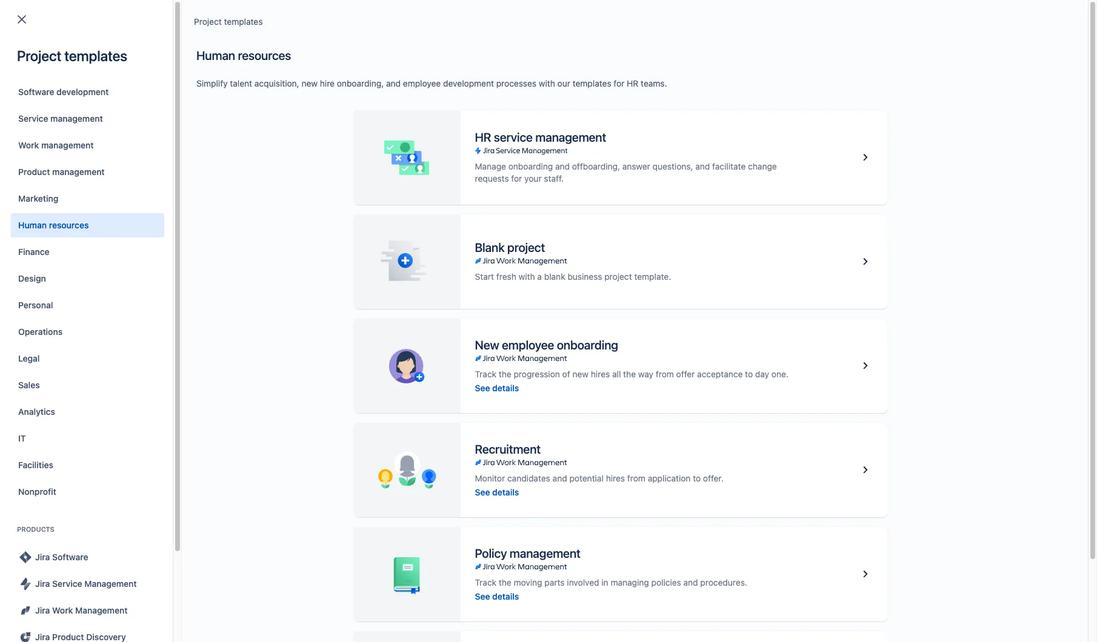 Task type: locate. For each thing, give the bounding box(es) containing it.
0 horizontal spatial with
[[519, 272, 535, 282]]

software development button
[[11, 80, 164, 104]]

1 vertical spatial human
[[18, 220, 47, 230]]

resources down marketing button
[[49, 220, 89, 230]]

0 horizontal spatial project templates
[[17, 47, 127, 64]]

analytics button
[[11, 400, 164, 424]]

jira for jira work management
[[35, 606, 50, 616]]

0 vertical spatial track
[[475, 369, 497, 379]]

Search field
[[867, 7, 988, 26]]

jira down jira service management
[[35, 606, 50, 616]]

resources
[[238, 49, 291, 62], [49, 220, 89, 230]]

2 vertical spatial see details button
[[475, 591, 519, 603]]

see details button down the progression
[[475, 382, 519, 394]]

0 vertical spatial human
[[196, 49, 235, 62]]

project templates link
[[194, 15, 263, 29]]

human
[[196, 49, 235, 62], [18, 220, 47, 230]]

jira right 'all'
[[188, 89, 202, 99]]

human up 'simplify'
[[196, 49, 235, 62]]

3 see details button from the top
[[475, 591, 519, 603]]

3 see details from the top
[[475, 591, 519, 602]]

templates
[[224, 16, 263, 27], [64, 47, 127, 64], [573, 78, 612, 89]]

0 horizontal spatial for
[[511, 173, 522, 184]]

0 vertical spatial details
[[492, 383, 519, 393]]

0 vertical spatial work
[[18, 140, 39, 150]]

hr up software
[[475, 130, 491, 144]]

0 horizontal spatial human
[[18, 220, 47, 230]]

for left teams.
[[614, 78, 625, 89]]

star not my project image
[[32, 145, 46, 160]]

1 button
[[44, 182, 62, 202]]

1 horizontal spatial hr
[[627, 78, 639, 89]]

development left the processes
[[443, 78, 494, 89]]

details down moving
[[492, 591, 519, 602]]

project
[[508, 241, 545, 255], [605, 272, 632, 282]]

hires right potential
[[606, 473, 625, 484]]

jira work management button
[[11, 599, 164, 623]]

1 horizontal spatial to
[[745, 369, 753, 379]]

start
[[475, 272, 494, 282]]

work management
[[18, 140, 94, 150]]

new left the hire
[[302, 78, 318, 89]]

work
[[18, 140, 39, 150], [52, 606, 73, 616]]

human up finance
[[18, 220, 47, 230]]

development inside 'button'
[[56, 87, 109, 97]]

1 horizontal spatial project
[[605, 272, 632, 282]]

parts
[[545, 578, 565, 588]]

1 details from the top
[[492, 383, 519, 393]]

0 vertical spatial to
[[745, 369, 753, 379]]

0 vertical spatial see details button
[[475, 382, 519, 394]]

human resources up talent
[[196, 49, 291, 62]]

1 vertical spatial resources
[[49, 220, 89, 230]]

1 vertical spatial new
[[573, 369, 589, 379]]

1 vertical spatial for
[[511, 173, 522, 184]]

2 vertical spatial see
[[475, 591, 490, 602]]

hr left teams.
[[627, 78, 639, 89]]

0 vertical spatial employee
[[403, 78, 441, 89]]

and left "facilitate"
[[696, 161, 710, 172]]

jira service management image
[[475, 146, 568, 156], [475, 146, 568, 156], [18, 577, 33, 592], [18, 577, 33, 592]]

0 vertical spatial project templates
[[194, 16, 263, 27]]

see down monitor
[[475, 487, 490, 497]]

see details button for new
[[475, 382, 519, 394]]

for left "your"
[[511, 173, 522, 184]]

hire
[[320, 78, 335, 89]]

0 vertical spatial hires
[[591, 369, 610, 379]]

1 horizontal spatial onboarding
[[557, 338, 618, 352]]

the right all
[[623, 369, 636, 379]]

human resources down marketing
[[18, 220, 89, 230]]

0 vertical spatial service
[[18, 113, 48, 124]]

software inside button
[[52, 552, 88, 563]]

jira product discovery image
[[18, 631, 33, 643]]

management down "software development" 'button'
[[50, 113, 103, 124]]

2 vertical spatial details
[[492, 591, 519, 602]]

jira software image
[[18, 551, 33, 565], [18, 551, 33, 565]]

1 vertical spatial details
[[492, 487, 519, 497]]

it
[[18, 434, 26, 444]]

it button
[[11, 427, 164, 451]]

software
[[18, 87, 54, 97], [52, 552, 88, 563]]

new right of
[[573, 369, 589, 379]]

facilities button
[[11, 454, 164, 478]]

1 vertical spatial templates
[[64, 47, 127, 64]]

human inside button
[[18, 220, 47, 230]]

products
[[17, 526, 54, 534]]

details for management
[[492, 591, 519, 602]]

1 vertical spatial project templates
[[17, 47, 127, 64]]

track down new
[[475, 369, 497, 379]]

2 horizontal spatial templates
[[573, 78, 612, 89]]

3 see from the top
[[475, 591, 490, 602]]

see details button down moving
[[475, 591, 519, 603]]

hr service management
[[475, 130, 606, 144]]

human resources inside human resources button
[[18, 220, 89, 230]]

product management button
[[11, 160, 164, 184]]

see details button
[[475, 382, 519, 394], [475, 487, 519, 499], [475, 591, 519, 603]]

1 vertical spatial see details button
[[475, 487, 519, 499]]

change
[[748, 161, 777, 172]]

1 vertical spatial management
[[75, 606, 128, 616]]

see details for policy
[[475, 591, 519, 602]]

1 vertical spatial onboarding
[[557, 338, 618, 352]]

0 vertical spatial software
[[18, 87, 54, 97]]

2 horizontal spatial project
[[194, 16, 222, 27]]

policy management
[[475, 547, 581, 561]]

hr
[[627, 78, 639, 89], [475, 130, 491, 144]]

1 vertical spatial from
[[627, 473, 646, 484]]

0 vertical spatial see details
[[475, 383, 519, 393]]

0 horizontal spatial project
[[17, 47, 61, 64]]

hires left all
[[591, 369, 610, 379]]

jira software
[[35, 552, 88, 563]]

potential
[[570, 473, 604, 484]]

1 horizontal spatial employee
[[502, 338, 554, 352]]

recruitment image
[[858, 463, 873, 478]]

1 vertical spatial human resources
[[18, 220, 89, 230]]

work up product
[[18, 140, 39, 150]]

track down policy
[[475, 578, 497, 588]]

0 horizontal spatial from
[[627, 473, 646, 484]]

finance button
[[11, 240, 164, 264]]

management up parts
[[510, 547, 581, 561]]

0 vertical spatial project
[[194, 16, 222, 27]]

management down jira service management button
[[75, 606, 128, 616]]

0 horizontal spatial project
[[508, 241, 545, 255]]

0 vertical spatial project
[[508, 241, 545, 255]]

questions,
[[653, 161, 693, 172]]

1 horizontal spatial templates
[[224, 16, 263, 27]]

jira down jira software
[[35, 579, 50, 589]]

with left a
[[519, 272, 535, 282]]

0 horizontal spatial service
[[18, 113, 48, 124]]

1 vertical spatial track
[[475, 578, 497, 588]]

see details down the progression
[[475, 383, 519, 393]]

the left the progression
[[499, 369, 512, 379]]

0 vertical spatial with
[[539, 78, 555, 89]]

0 vertical spatial resources
[[238, 49, 291, 62]]

2 vertical spatial project
[[109, 146, 136, 157]]

0 vertical spatial onboarding
[[509, 161, 553, 172]]

1 vertical spatial see
[[475, 487, 490, 497]]

0 horizontal spatial new
[[302, 78, 318, 89]]

see details down monitor
[[475, 487, 519, 497]]

work down jira service management
[[52, 606, 73, 616]]

project right business at the right of page
[[605, 272, 632, 282]]

with
[[539, 78, 555, 89], [519, 272, 535, 282]]

procedures.
[[701, 578, 748, 588]]

see for recruitment
[[475, 487, 490, 497]]

jira work management image
[[475, 256, 567, 266], [475, 256, 567, 266], [475, 354, 567, 363], [475, 354, 567, 363], [475, 458, 567, 468], [475, 458, 567, 468], [475, 562, 567, 572], [475, 562, 567, 572], [18, 604, 33, 618], [18, 604, 33, 618]]

service management button
[[11, 107, 164, 131]]

and right onboarding,
[[386, 78, 401, 89]]

track
[[475, 369, 497, 379], [475, 578, 497, 588]]

management down jira software button
[[84, 579, 137, 589]]

jira
[[188, 89, 202, 99], [35, 552, 50, 563], [35, 579, 50, 589], [35, 606, 50, 616]]

0 horizontal spatial development
[[56, 87, 109, 97]]

0 vertical spatial see
[[475, 383, 490, 393]]

start fresh with a blank business project template.
[[475, 272, 671, 282]]

2 vertical spatial templates
[[573, 78, 612, 89]]

1 see details button from the top
[[475, 382, 519, 394]]

management down name
[[41, 140, 94, 150]]

1 horizontal spatial from
[[656, 369, 674, 379]]

see
[[475, 383, 490, 393], [475, 487, 490, 497], [475, 591, 490, 602]]

jira down products
[[35, 552, 50, 563]]

marketing button
[[11, 187, 164, 211]]

see down new
[[475, 383, 490, 393]]

0 horizontal spatial to
[[693, 473, 701, 484]]

track for new employee onboarding
[[475, 369, 497, 379]]

1 see from the top
[[475, 383, 490, 393]]

templates inside "link"
[[224, 16, 263, 27]]

from left application
[[627, 473, 646, 484]]

software up jira service management
[[52, 552, 88, 563]]

2 vertical spatial see details
[[475, 591, 519, 602]]

1 track from the top
[[475, 369, 497, 379]]

management for policy management
[[510, 547, 581, 561]]

0 vertical spatial hr
[[627, 78, 639, 89]]

onboarding
[[509, 161, 553, 172], [557, 338, 618, 352]]

talent
[[230, 78, 252, 89]]

processes
[[496, 78, 537, 89]]

with left our
[[539, 78, 555, 89]]

service down jira software
[[52, 579, 82, 589]]

the for management
[[499, 578, 512, 588]]

products
[[204, 89, 239, 99]]

see details down moving
[[475, 591, 519, 602]]

one.
[[772, 369, 789, 379]]

0 vertical spatial templates
[[224, 16, 263, 27]]

jira service management button
[[11, 572, 164, 597]]

previous image
[[27, 185, 41, 199]]

0 vertical spatial human resources
[[196, 49, 291, 62]]

None text field
[[25, 86, 144, 103]]

2 see from the top
[[475, 487, 490, 497]]

finance
[[18, 247, 49, 257]]

and
[[386, 78, 401, 89], [555, 161, 570, 172], [696, 161, 710, 172], [553, 473, 567, 484], [684, 578, 698, 588]]

0 horizontal spatial human resources
[[18, 220, 89, 230]]

new employee onboarding image
[[858, 359, 873, 373]]

resources inside button
[[49, 220, 89, 230]]

simplify talent acquisition, new hire onboarding, and employee development processes with our templates for hr teams.
[[196, 78, 667, 89]]

0 vertical spatial management
[[84, 579, 137, 589]]

0 horizontal spatial resources
[[49, 220, 89, 230]]

name button
[[54, 120, 99, 134]]

0 horizontal spatial employee
[[403, 78, 441, 89]]

service up star not my project image
[[18, 113, 48, 124]]

jira service management
[[35, 579, 137, 589]]

0 vertical spatial for
[[614, 78, 625, 89]]

1 horizontal spatial development
[[443, 78, 494, 89]]

details down monitor
[[492, 487, 519, 497]]

project
[[194, 16, 222, 27], [17, 47, 61, 64], [109, 146, 136, 157]]

0 horizontal spatial onboarding
[[509, 161, 553, 172]]

acquisition,
[[255, 78, 299, 89]]

open image
[[272, 87, 286, 102]]

2 track from the top
[[475, 578, 497, 588]]

manage onboarding and offboarding, answer questions, and facilitate change requests for your staff.
[[475, 161, 777, 184]]

1 vertical spatial to
[[693, 473, 701, 484]]

resources up acquisition,
[[238, 49, 291, 62]]

acceptance
[[697, 369, 743, 379]]

a
[[537, 272, 542, 282]]

product management
[[18, 167, 105, 177]]

1 vertical spatial see details
[[475, 487, 519, 497]]

the left moving
[[499, 578, 512, 588]]

1 horizontal spatial service
[[52, 579, 82, 589]]

product
[[18, 167, 50, 177]]

management down not
[[52, 167, 105, 177]]

project inside project templates "link"
[[194, 16, 222, 27]]

to left offer.
[[693, 473, 701, 484]]

see details button down monitor
[[475, 487, 519, 499]]

see down policy
[[475, 591, 490, 602]]

candidates
[[507, 473, 550, 484]]

project up a
[[508, 241, 545, 255]]

from right the way
[[656, 369, 674, 379]]

1 vertical spatial work
[[52, 606, 73, 616]]

service
[[18, 113, 48, 124], [52, 579, 82, 589]]

1 horizontal spatial project
[[109, 146, 136, 157]]

banner
[[0, 0, 1097, 34]]

facilitate
[[713, 161, 746, 172]]

development up the service management button
[[56, 87, 109, 97]]

onboarding up "your"
[[509, 161, 553, 172]]

software up service management
[[18, 87, 54, 97]]

1 see details from the top
[[475, 383, 519, 393]]

1 vertical spatial hr
[[475, 130, 491, 144]]

marketing
[[18, 193, 58, 204]]

3 details from the top
[[492, 591, 519, 602]]

see details for new
[[475, 383, 519, 393]]

1 vertical spatial software
[[52, 552, 88, 563]]

to left day
[[745, 369, 753, 379]]

onboarding up of
[[557, 338, 618, 352]]

recruitment
[[475, 442, 541, 456]]

see for new employee onboarding
[[475, 383, 490, 393]]

1 vertical spatial service
[[52, 579, 82, 589]]

2 details from the top
[[492, 487, 519, 497]]

details down the progression
[[492, 383, 519, 393]]

facilities
[[18, 460, 53, 470]]

team-managed software
[[416, 147, 513, 157]]



Task type: describe. For each thing, give the bounding box(es) containing it.
manage
[[475, 161, 506, 172]]

requests
[[475, 173, 509, 184]]

template.
[[634, 272, 671, 282]]

way
[[638, 369, 654, 379]]

day
[[755, 369, 769, 379]]

and up staff.
[[555, 161, 570, 172]]

service management
[[18, 113, 103, 124]]

all
[[176, 89, 186, 99]]

management for product management
[[52, 167, 105, 177]]

policies
[[652, 578, 681, 588]]

software
[[479, 147, 513, 157]]

monitor
[[475, 473, 505, 484]]

see details button for policy
[[475, 591, 519, 603]]

new employee onboarding
[[475, 338, 618, 352]]

work management button
[[11, 133, 164, 158]]

all
[[612, 369, 621, 379]]

personal
[[18, 300, 53, 310]]

track the progression of new hires all the way from offer acceptance to day one.
[[475, 369, 789, 379]]

managed
[[441, 147, 477, 157]]

sales
[[18, 380, 40, 390]]

team-
[[416, 147, 441, 157]]

1 horizontal spatial human
[[196, 49, 235, 62]]

blank
[[544, 272, 565, 282]]

teams.
[[641, 78, 667, 89]]

and right policies
[[684, 578, 698, 588]]

software inside 'button'
[[18, 87, 54, 97]]

projects
[[24, 50, 76, 67]]

management for jira work management
[[75, 606, 128, 616]]

2 see details from the top
[[475, 487, 519, 497]]

1 vertical spatial with
[[519, 272, 535, 282]]

operations
[[18, 327, 63, 337]]

blank project image
[[858, 255, 873, 269]]

moving
[[514, 578, 542, 588]]

design
[[18, 273, 46, 284]]

0 vertical spatial new
[[302, 78, 318, 89]]

new
[[475, 338, 499, 352]]

and left potential
[[553, 473, 567, 484]]

1 vertical spatial project
[[17, 47, 61, 64]]

monitor candidates and potential hires from application to offer.
[[475, 473, 724, 484]]

analytics
[[18, 407, 55, 417]]

track the moving parts involved in managing policies and procedures.
[[475, 578, 748, 588]]

software development
[[18, 87, 109, 97]]

legal button
[[11, 347, 164, 371]]

not my project link
[[59, 145, 280, 160]]

the for employee
[[499, 369, 512, 379]]

1
[[51, 187, 55, 197]]

hr service management image
[[858, 150, 873, 165]]

name
[[59, 122, 82, 132]]

see for policy management
[[475, 591, 490, 602]]

staff.
[[544, 173, 564, 184]]

details for employee
[[492, 383, 519, 393]]

managing
[[611, 578, 649, 588]]

offer.
[[703, 473, 724, 484]]

for inside manage onboarding and offboarding, answer questions, and facilitate change requests for your staff.
[[511, 173, 522, 184]]

not my project
[[78, 146, 136, 157]]

offer
[[676, 369, 695, 379]]

design button
[[11, 267, 164, 291]]

management for jira service management
[[84, 579, 137, 589]]

all jira products
[[176, 89, 239, 99]]

of
[[562, 369, 570, 379]]

management up offboarding,
[[536, 130, 606, 144]]

management for service management
[[50, 113, 103, 124]]

1 vertical spatial hires
[[606, 473, 625, 484]]

our
[[558, 78, 570, 89]]

legal
[[18, 353, 40, 364]]

1 horizontal spatial project templates
[[194, 16, 263, 27]]

jira for jira software
[[35, 552, 50, 563]]

in
[[602, 578, 609, 588]]

offboarding,
[[572, 161, 620, 172]]

1 horizontal spatial new
[[573, 369, 589, 379]]

policy management image
[[858, 568, 873, 582]]

personal button
[[11, 293, 164, 318]]

not
[[78, 146, 93, 157]]

simplify
[[196, 78, 228, 89]]

progression
[[514, 369, 560, 379]]

0 horizontal spatial hr
[[475, 130, 491, 144]]

primary element
[[7, 0, 867, 34]]

jira product discovery image
[[18, 631, 33, 643]]

blank project
[[475, 241, 545, 255]]

1 horizontal spatial with
[[539, 78, 555, 89]]

1 horizontal spatial work
[[52, 606, 73, 616]]

onboarding inside manage onboarding and offboarding, answer questions, and facilitate change requests for your staff.
[[509, 161, 553, 172]]

1 horizontal spatial for
[[614, 78, 625, 89]]

1 vertical spatial project
[[605, 272, 632, 282]]

management for work management
[[41, 140, 94, 150]]

policy
[[475, 547, 507, 561]]

operations button
[[11, 320, 164, 344]]

application
[[648, 473, 691, 484]]

nonprofit
[[18, 487, 56, 497]]

1 vertical spatial employee
[[502, 338, 554, 352]]

1 horizontal spatial resources
[[238, 49, 291, 62]]

project inside not my project link
[[109, 146, 136, 157]]

0 horizontal spatial templates
[[64, 47, 127, 64]]

my
[[95, 146, 106, 157]]

answer
[[623, 161, 650, 172]]

1 horizontal spatial human resources
[[196, 49, 291, 62]]

track for policy management
[[475, 578, 497, 588]]

jira for jira service management
[[35, 579, 50, 589]]

jira work management
[[35, 606, 128, 616]]

0 vertical spatial from
[[656, 369, 674, 379]]

0 horizontal spatial work
[[18, 140, 39, 150]]

sales button
[[11, 373, 164, 398]]

human resources button
[[11, 213, 164, 238]]

jira software button
[[11, 546, 164, 570]]

service
[[494, 130, 533, 144]]

your
[[525, 173, 542, 184]]

nonprofit button
[[11, 480, 164, 504]]

blank
[[475, 241, 505, 255]]

back to projects image
[[15, 12, 29, 27]]

fresh
[[496, 272, 516, 282]]

business
[[568, 272, 602, 282]]

2 see details button from the top
[[475, 487, 519, 499]]



Task type: vqa. For each thing, say whether or not it's contained in the screenshot.
premium.
no



